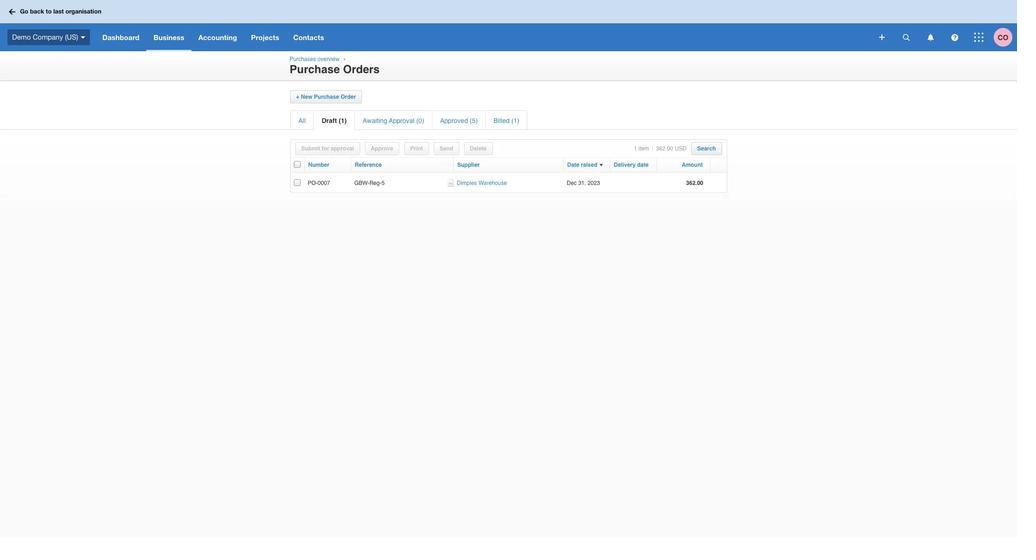 Task type: describe. For each thing, give the bounding box(es) containing it.
send button
[[440, 145, 453, 152]]

submit for approval button
[[301, 145, 354, 152]]

delivery
[[614, 162, 636, 168]]

0 vertical spatial purchase
[[290, 63, 340, 76]]

go back to last organisation link
[[6, 3, 107, 20]]

1
[[634, 145, 637, 152]]

delete button
[[470, 145, 487, 152]]

accounting
[[198, 33, 237, 41]]

overview
[[318, 56, 340, 62]]

gbw-
[[354, 180, 369, 187]]

company
[[33, 33, 63, 41]]

dashboard link
[[95, 23, 147, 51]]

dashboard
[[102, 33, 140, 41]]

dec
[[567, 180, 577, 187]]

awaiting approval (0) button
[[363, 117, 424, 124]]

0 horizontal spatial 362.00
[[656, 145, 673, 152]]

back
[[30, 8, 44, 15]]

accounting button
[[191, 23, 244, 51]]

0007
[[318, 180, 330, 187]]

svg image
[[951, 34, 958, 41]]

demo
[[12, 33, 31, 41]]

supplier link
[[457, 162, 480, 168]]

+ new purchase order
[[296, 94, 356, 100]]

submit
[[301, 145, 320, 152]]

projects button
[[244, 23, 286, 51]]

dimples
[[457, 180, 477, 187]]

draft
[[322, 117, 337, 124]]

|
[[652, 145, 653, 152]]

organisation
[[65, 8, 101, 15]]

co button
[[994, 23, 1017, 51]]

(5)
[[470, 117, 478, 124]]

(us)
[[65, 33, 78, 41]]

date
[[637, 162, 649, 168]]

supplier
[[457, 162, 480, 168]]

1 horizontal spatial 362.00
[[686, 180, 703, 187]]

business button
[[147, 23, 191, 51]]

+ new purchase order button
[[296, 94, 356, 100]]

approved (5)
[[440, 117, 478, 124]]

dimples warehouse
[[457, 180, 507, 187]]

po-
[[308, 180, 318, 187]]

go back to last organisation
[[20, 8, 101, 15]]

banner containing co
[[0, 0, 1017, 51]]

co
[[998, 33, 1009, 41]]

number
[[308, 162, 329, 168]]

number link
[[308, 162, 329, 168]]

reference
[[355, 162, 382, 168]]

(1) for billed (1)
[[511, 117, 519, 124]]

awaiting approval (0)
[[363, 117, 424, 124]]

demo company (us) button
[[0, 23, 95, 51]]

draft (1)
[[322, 117, 347, 124]]

date raised link
[[567, 162, 597, 168]]

(0)
[[416, 117, 424, 124]]

business
[[153, 33, 184, 41]]

date
[[567, 162, 579, 168]]

print
[[410, 145, 423, 152]]

purchase orders
[[290, 63, 380, 76]]

approval
[[389, 117, 414, 124]]

billed
[[494, 117, 510, 124]]

1 item | 362.00 usd
[[634, 145, 687, 152]]

all
[[298, 117, 306, 124]]

5
[[382, 180, 385, 187]]

dec 31, 2023
[[567, 180, 600, 187]]

po-0007
[[308, 180, 330, 187]]



Task type: vqa. For each thing, say whether or not it's contained in the screenshot.
1st "(1)"
yes



Task type: locate. For each thing, give the bounding box(es) containing it.
purchases
[[290, 56, 316, 62]]

raised
[[581, 162, 597, 168]]

delivery date
[[614, 162, 649, 168]]

purchases overview
[[290, 56, 340, 62]]

purchase right the new
[[314, 94, 339, 100]]

(1)
[[339, 117, 347, 124], [511, 117, 519, 124]]

+
[[296, 94, 299, 100]]

dimples warehouse link
[[457, 180, 507, 187]]

projects
[[251, 33, 279, 41]]

go
[[20, 8, 28, 15]]

31,
[[578, 180, 586, 187]]

purchases overview link
[[290, 56, 340, 62]]

delivery date link
[[614, 162, 649, 168]]

(1) right the billed
[[511, 117, 519, 124]]

0 vertical spatial 362.00
[[656, 145, 673, 152]]

orders
[[343, 63, 380, 76]]

search button
[[697, 145, 716, 152]]

amount link
[[682, 162, 703, 168]]

1 horizontal spatial (1)
[[511, 117, 519, 124]]

approval
[[331, 145, 354, 152]]

362.00
[[656, 145, 673, 152], [686, 180, 703, 187]]

reference link
[[355, 162, 382, 168]]

2023
[[588, 180, 600, 187]]

send
[[440, 145, 453, 152]]

362.00 down amount link
[[686, 180, 703, 187]]

last
[[53, 8, 64, 15]]

contacts button
[[286, 23, 331, 51]]

approved
[[440, 117, 468, 124]]

to
[[46, 8, 52, 15]]

warehouse
[[479, 180, 507, 187]]

gbw-reg-5
[[354, 180, 385, 187]]

purchase down purchases overview link
[[290, 63, 340, 76]]

order
[[341, 94, 356, 100]]

svg image inside go back to last organisation link
[[9, 9, 15, 15]]

amount
[[682, 162, 703, 168]]

1 (1) from the left
[[339, 117, 347, 124]]

(1) right draft
[[339, 117, 347, 124]]

for
[[322, 145, 329, 152]]

new
[[301, 94, 312, 100]]

0 horizontal spatial (1)
[[339, 117, 347, 124]]

billed (1) button
[[494, 117, 519, 124]]

approve
[[371, 145, 393, 152]]

contacts
[[293, 33, 324, 41]]

item
[[639, 145, 649, 152]]

date raised
[[567, 162, 597, 168]]

demo company (us)
[[12, 33, 78, 41]]

all button
[[298, 117, 306, 124]]

billed (1)
[[494, 117, 519, 124]]

usd
[[675, 145, 687, 152]]

print button
[[410, 145, 423, 152]]

svg image
[[9, 9, 15, 15], [974, 33, 984, 42], [903, 34, 910, 41], [927, 34, 934, 41], [879, 34, 885, 40], [80, 36, 85, 39]]

awaiting
[[363, 117, 387, 124]]

reg-
[[369, 180, 382, 187]]

approve button
[[371, 145, 393, 152]]

362.00 right |
[[656, 145, 673, 152]]

draft (1) button
[[322, 117, 347, 124]]

1 vertical spatial purchase
[[314, 94, 339, 100]]

approved (5) button
[[440, 117, 478, 124]]

1 vertical spatial 362.00
[[686, 180, 703, 187]]

search
[[697, 145, 716, 152]]

svg image inside demo company (us) popup button
[[80, 36, 85, 39]]

delete
[[470, 145, 487, 152]]

banner
[[0, 0, 1017, 51]]

2 (1) from the left
[[511, 117, 519, 124]]

(1) for draft (1)
[[339, 117, 347, 124]]

submit for approval
[[301, 145, 354, 152]]



